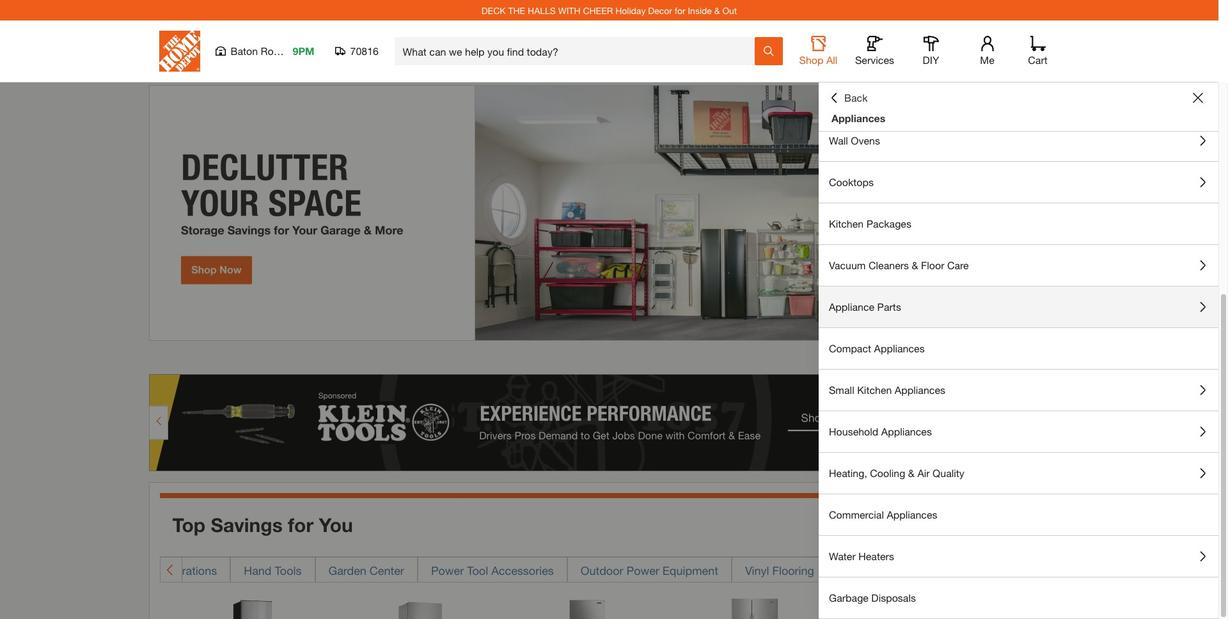 Task type: locate. For each thing, give the bounding box(es) containing it.
halls
[[528, 5, 556, 16]]

& for heating,
[[909, 467, 915, 479]]

appliances up household appliances
[[895, 384, 946, 396]]

tool inside button
[[467, 564, 488, 578]]

cooktops
[[829, 176, 874, 188]]

0 horizontal spatial power
[[431, 564, 464, 578]]

vacuum cleaners & floor care button
[[819, 245, 1219, 286]]

1 vertical spatial &
[[912, 259, 919, 271]]

packages
[[867, 218, 912, 230]]

appliances up heating, cooling & air quality
[[882, 426, 932, 438]]

0 vertical spatial for
[[675, 5, 686, 16]]

services
[[856, 54, 895, 66]]

1 tool from the left
[[467, 564, 488, 578]]

rouge
[[261, 45, 291, 57]]

kitchen inside button
[[858, 384, 892, 396]]

kitchen packages link
[[819, 203, 1219, 244]]

tile
[[933, 564, 951, 578]]

you
[[319, 514, 353, 537]]

water
[[829, 550, 856, 562]]

1 vertical spatial for
[[288, 514, 314, 537]]

1 horizontal spatial tool
[[841, 564, 862, 578]]

water heaters
[[829, 550, 895, 562]]

1 vertical spatial kitchen
[[858, 384, 892, 396]]

floor
[[921, 259, 945, 271]]

appliance parts
[[829, 301, 902, 313]]

for left the you
[[288, 514, 314, 537]]

tool storage
[[841, 564, 906, 578]]

0 vertical spatial kitchen
[[829, 218, 864, 230]]

compact
[[829, 342, 872, 355]]

1 horizontal spatial power
[[627, 564, 660, 578]]

hand tools button
[[230, 557, 315, 583]]

& inside button
[[909, 467, 915, 479]]

disposals
[[872, 592, 916, 604]]

power up 18.7 cu. ft. bottom freezer refrigerator in stainless steel image
[[431, 564, 464, 578]]

cart
[[1028, 54, 1048, 66]]

cart link
[[1024, 36, 1052, 67]]

out
[[723, 5, 737, 16]]

top savings for you
[[172, 514, 353, 537]]

compact appliances link
[[819, 328, 1219, 369]]

decor
[[648, 5, 672, 16]]

back arrow image
[[166, 564, 176, 576]]

kitchen up vacuum
[[829, 218, 864, 230]]

for left inside
[[675, 5, 686, 16]]

heating,
[[829, 467, 868, 479]]

the
[[508, 5, 525, 16]]

appliance
[[829, 301, 875, 313]]

appliances for compact
[[874, 342, 925, 355]]

appliances
[[832, 112, 886, 124], [874, 342, 925, 355], [895, 384, 946, 396], [882, 426, 932, 438], [887, 509, 938, 521]]

tool left accessories
[[467, 564, 488, 578]]

17.7 cu. ft. bottom freezer refrigerator in fingerprint resistant stainless steel, counter depth image
[[874, 596, 970, 619]]

1 power from the left
[[431, 564, 464, 578]]

range hoods button
[[819, 79, 1219, 120]]

care
[[948, 259, 969, 271]]

& inside "button"
[[912, 259, 919, 271]]

appliances down air
[[887, 509, 938, 521]]

0 horizontal spatial for
[[288, 514, 314, 537]]

deck
[[482, 5, 506, 16]]

& left air
[[909, 467, 915, 479]]

power right outdoor
[[627, 564, 660, 578]]

& left floor
[[912, 259, 919, 271]]

cleaners
[[869, 259, 909, 271]]

feedback link image
[[1211, 216, 1229, 285]]

power
[[431, 564, 464, 578], [627, 564, 660, 578]]

tool down water
[[841, 564, 862, 578]]

& left out
[[715, 5, 720, 16]]

appliances down parts
[[874, 342, 925, 355]]

household
[[829, 426, 879, 438]]

for
[[675, 5, 686, 16], [288, 514, 314, 537]]

back
[[845, 92, 868, 104]]

kitchen
[[829, 218, 864, 230], [858, 384, 892, 396]]

garbage disposals
[[829, 592, 916, 604]]

2 vertical spatial &
[[909, 467, 915, 479]]

wall ovens button
[[819, 120, 1219, 161]]

0 horizontal spatial tool
[[467, 564, 488, 578]]

quality
[[933, 467, 965, 479]]

1 horizontal spatial for
[[675, 5, 686, 16]]

heaters
[[859, 550, 895, 562]]

power tool accessories
[[431, 564, 554, 578]]

cooling
[[870, 467, 906, 479]]

36 in. 24.9 cu. ft. side by side refrigerator in fingerprint resistant stainless steel image
[[707, 596, 803, 619]]

heating, cooling & air quality button
[[819, 453, 1219, 494]]

21.0 cu. ft. bottom freezer refrigerator in fingerprint resistant stainless steel, standard depth energy star image
[[1041, 596, 1138, 619]]

back button
[[829, 92, 868, 104]]

me button
[[967, 36, 1008, 67]]

kitchen right small
[[858, 384, 892, 396]]

garden center button
[[315, 557, 418, 583]]

2 tool from the left
[[841, 564, 862, 578]]

me
[[980, 54, 995, 66]]

&
[[715, 5, 720, 16], [912, 259, 919, 271], [909, 467, 915, 479]]

tool storage button
[[828, 557, 920, 583]]

tool inside button
[[841, 564, 862, 578]]



Task type: describe. For each thing, give the bounding box(es) containing it.
vinyl
[[745, 564, 770, 578]]

cheer
[[583, 5, 613, 16]]

wall ovens
[[829, 134, 881, 147]]

drawer close image
[[1193, 93, 1204, 103]]

What can we help you find today? search field
[[403, 38, 754, 65]]

cooktops button
[[819, 162, 1219, 203]]

shop all button
[[798, 36, 839, 67]]

7.3 cu. ft. 2-door mini fridge in platinum steel with freezer image
[[539, 596, 636, 619]]

small
[[829, 384, 855, 396]]

christmas decorations
[[99, 564, 217, 578]]

garden
[[329, 564, 367, 578]]

diy button
[[911, 36, 952, 67]]

img for declutter your space storage savings for your garage & more image
[[149, 85, 1070, 341]]

hand
[[244, 564, 272, 578]]

commercial appliances link
[[819, 495, 1219, 536]]

0 vertical spatial &
[[715, 5, 720, 16]]

small kitchen appliances
[[829, 384, 946, 396]]

small kitchen appliances button
[[819, 370, 1219, 411]]

holiday
[[616, 5, 646, 16]]

christmas decorations button
[[86, 557, 230, 583]]

diy
[[923, 54, 940, 66]]

outdoor power equipment
[[581, 564, 719, 578]]

vacuum
[[829, 259, 866, 271]]

baton
[[231, 45, 258, 57]]

top
[[172, 514, 206, 537]]

2 power from the left
[[627, 564, 660, 578]]

equipment
[[663, 564, 719, 578]]

18.7 cu. ft. bottom freezer refrigerator in stainless steel image
[[372, 596, 468, 619]]

wall
[[829, 134, 848, 147]]

hoods
[[862, 93, 892, 105]]

household appliances
[[829, 426, 932, 438]]

power tool accessories button
[[418, 557, 567, 583]]

center
[[370, 564, 404, 578]]

commercial appliances
[[829, 509, 938, 521]]

baton rouge 9pm
[[231, 45, 315, 57]]

air
[[918, 467, 930, 479]]

savings
[[211, 514, 283, 537]]

& for vacuum
[[912, 259, 919, 271]]

7.1 cu. ft. top freezer refrigerator in stainless steel look image
[[205, 596, 301, 619]]

all
[[827, 54, 838, 66]]

water heaters button
[[819, 536, 1219, 577]]

garden center
[[329, 564, 404, 578]]

heating, cooling & air quality
[[829, 467, 965, 479]]

tile button
[[920, 557, 964, 583]]

inside
[[688, 5, 712, 16]]

ovens
[[851, 134, 881, 147]]

garbage disposals link
[[819, 578, 1219, 619]]

appliances for household
[[882, 426, 932, 438]]

christmas
[[99, 564, 152, 578]]

appliances down range hoods
[[832, 112, 886, 124]]

outdoor
[[581, 564, 624, 578]]

deck the halls with cheer holiday decor for inside & out link
[[482, 5, 737, 16]]

accessories
[[492, 564, 554, 578]]

appliance parts button
[[819, 287, 1219, 328]]

hand tools
[[244, 564, 302, 578]]

70816 button
[[335, 45, 379, 58]]

refrigerators button
[[964, 557, 1064, 583]]

the home depot logo image
[[159, 31, 200, 72]]

vinyl flooring
[[745, 564, 815, 578]]

services button
[[855, 36, 896, 67]]

commercial
[[829, 509, 884, 521]]

9pm
[[293, 45, 315, 57]]

range
[[829, 93, 859, 105]]

flooring
[[773, 564, 815, 578]]

shop all
[[800, 54, 838, 66]]

outdoor power equipment button
[[567, 557, 732, 583]]

vinyl flooring button
[[732, 557, 828, 583]]

range hoods
[[829, 93, 892, 105]]

garbage
[[829, 592, 869, 604]]

storage
[[866, 564, 906, 578]]

refrigerators
[[978, 564, 1051, 578]]

with
[[558, 5, 581, 16]]

appliances for commercial
[[887, 509, 938, 521]]

household appliances button
[[819, 411, 1219, 452]]

compact appliances
[[829, 342, 925, 355]]

parts
[[878, 301, 902, 313]]

tools
[[275, 564, 302, 578]]

kitchen packages
[[829, 218, 912, 230]]



Task type: vqa. For each thing, say whether or not it's contained in the screenshot.
Vinyl
yes



